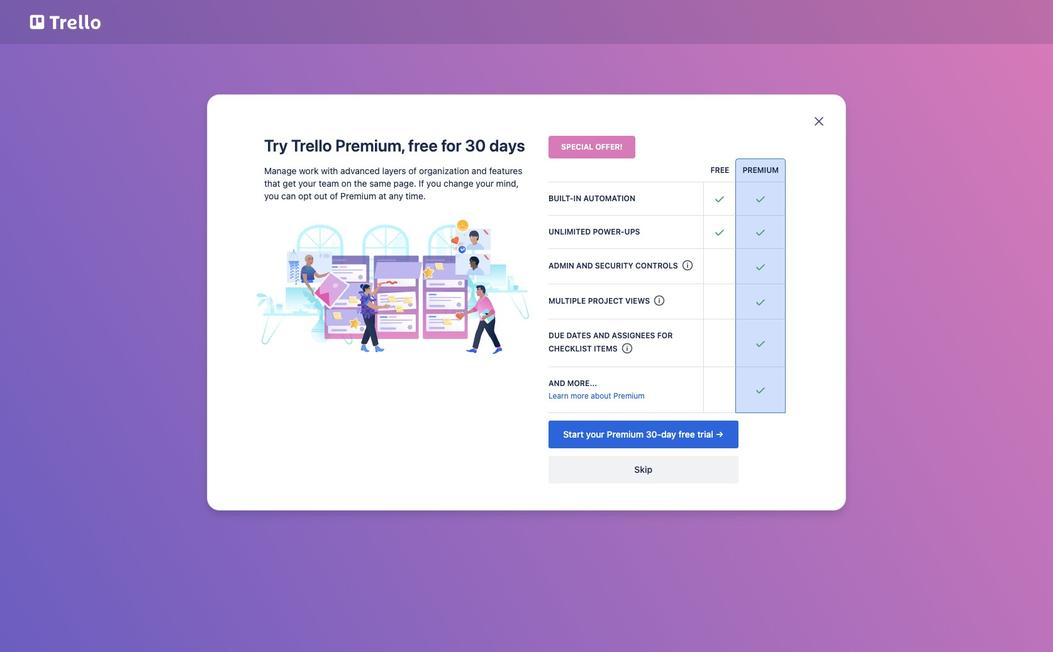 Task type: describe. For each thing, give the bounding box(es) containing it.
special
[[561, 142, 594, 152]]

skip
[[635, 464, 653, 475]]

special offer!
[[561, 142, 623, 152]]

due dates and assignees for checklist items
[[549, 331, 673, 353]]

days
[[490, 136, 525, 155]]

in
[[574, 194, 582, 203]]

power-
[[593, 227, 625, 237]]

2 horizontal spatial your
[[586, 429, 605, 440]]

with
[[321, 165, 338, 176]]

learn more about premium link
[[549, 390, 701, 403]]

controls
[[636, 261, 678, 270]]

that
[[264, 178, 280, 189]]

30-
[[646, 429, 661, 440]]

close image
[[812, 114, 827, 129]]

0 horizontal spatial your
[[298, 178, 316, 189]]

try trello premium, free for 30 days
[[264, 136, 525, 155]]

items
[[594, 344, 618, 353]]

if
[[419, 178, 424, 189]]

admin and security controls
[[549, 261, 678, 270]]

1 horizontal spatial free
[[679, 429, 695, 440]]

out
[[314, 191, 328, 201]]

multiple
[[549, 296, 586, 306]]

advanced
[[340, 165, 380, 176]]

for for free
[[441, 136, 462, 155]]

get
[[283, 178, 296, 189]]

premium,
[[335, 136, 405, 155]]

can
[[281, 191, 296, 201]]

about
[[591, 391, 611, 401]]

change
[[444, 178, 474, 189]]

work
[[299, 165, 319, 176]]

for for assignees
[[657, 331, 673, 340]]

security
[[595, 261, 634, 270]]

project
[[588, 296, 623, 306]]

mind,
[[496, 178, 519, 189]]

more
[[571, 391, 589, 401]]

premium left 30-
[[607, 429, 644, 440]]

page.
[[394, 178, 416, 189]]

layers
[[382, 165, 406, 176]]

at
[[379, 191, 387, 201]]

0 vertical spatial of
[[409, 165, 417, 176]]

automation
[[584, 194, 636, 203]]

start your premium 30-day free trial →
[[563, 429, 724, 440]]

multiple project views
[[549, 296, 650, 306]]

checklist
[[549, 344, 592, 353]]

time.
[[406, 191, 426, 201]]

views
[[625, 296, 650, 306]]

and more... learn more about premium
[[549, 379, 645, 401]]

manage work with advanced layers of organization and features that get your team on the same page. if you change your mind, you can opt out of premium at any time.
[[264, 165, 523, 201]]



Task type: locate. For each thing, give the bounding box(es) containing it.
1 vertical spatial for
[[657, 331, 673, 340]]

for left 30
[[441, 136, 462, 155]]

2 vertical spatial and
[[593, 331, 610, 340]]

0 vertical spatial free
[[408, 136, 438, 155]]

your right start
[[586, 429, 605, 440]]

ups
[[625, 227, 640, 237]]

features
[[489, 165, 523, 176]]

of right out
[[330, 191, 338, 201]]

you right if on the left of page
[[427, 178, 441, 189]]

1 vertical spatial you
[[264, 191, 279, 201]]

start
[[563, 429, 584, 440]]

your left mind,
[[476, 178, 494, 189]]

0 horizontal spatial for
[[441, 136, 462, 155]]

due
[[549, 331, 565, 340]]

1 vertical spatial free
[[679, 429, 695, 440]]

you down the that
[[264, 191, 279, 201]]

0 horizontal spatial free
[[408, 136, 438, 155]]

more...
[[567, 379, 597, 388]]

your
[[298, 178, 316, 189], [476, 178, 494, 189], [586, 429, 605, 440]]

unlimited
[[549, 227, 591, 237]]

and inside due dates and assignees for checklist items
[[593, 331, 610, 340]]

30
[[465, 136, 486, 155]]

for
[[441, 136, 462, 155], [657, 331, 673, 340]]

free
[[711, 165, 730, 175]]

assignees
[[612, 331, 655, 340]]

trello image
[[28, 8, 103, 36]]

free up the 'organization'
[[408, 136, 438, 155]]

1 horizontal spatial your
[[476, 178, 494, 189]]

day
[[661, 429, 676, 440]]

admin
[[549, 261, 574, 270]]

trial
[[698, 429, 714, 440]]

premium right about
[[614, 391, 645, 401]]

for right assignees
[[657, 331, 673, 340]]

premium right the 'free'
[[743, 165, 779, 175]]

trello
[[291, 136, 332, 155]]

for inside due dates and assignees for checklist items
[[657, 331, 673, 340]]

team
[[319, 178, 339, 189]]

on
[[341, 178, 352, 189]]

your down work
[[298, 178, 316, 189]]

learn
[[549, 391, 569, 401]]

0 vertical spatial for
[[441, 136, 462, 155]]

of up page.
[[409, 165, 417, 176]]

→
[[716, 429, 724, 440]]

premium inside the "and more... learn more about premium"
[[614, 391, 645, 401]]

and
[[549, 379, 565, 388]]

opt
[[298, 191, 312, 201]]

and right admin
[[576, 261, 593, 270]]

1 horizontal spatial for
[[657, 331, 673, 340]]

any
[[389, 191, 403, 201]]

0 vertical spatial and
[[472, 165, 487, 176]]

1 horizontal spatial you
[[427, 178, 441, 189]]

skip button
[[549, 456, 738, 484]]

dates
[[567, 331, 591, 340]]

same
[[370, 178, 391, 189]]

offer!
[[596, 142, 623, 152]]

you
[[427, 178, 441, 189], [264, 191, 279, 201]]

manage
[[264, 165, 297, 176]]

premium down the
[[340, 191, 376, 201]]

and up change
[[472, 165, 487, 176]]

1 vertical spatial of
[[330, 191, 338, 201]]

built-
[[549, 194, 574, 203]]

free
[[408, 136, 438, 155], [679, 429, 695, 440]]

0 horizontal spatial you
[[264, 191, 279, 201]]

try
[[264, 136, 288, 155]]

the
[[354, 178, 367, 189]]

and inside manage work with advanced layers of organization and features that get your team on the same page. if you change your mind, you can opt out of premium at any time.
[[472, 165, 487, 176]]

premium
[[743, 165, 779, 175], [340, 191, 376, 201], [614, 391, 645, 401], [607, 429, 644, 440]]

and
[[472, 165, 487, 176], [576, 261, 593, 270], [593, 331, 610, 340]]

and up items
[[593, 331, 610, 340]]

organization
[[419, 165, 469, 176]]

premium inside manage work with advanced layers of organization and features that get your team on the same page. if you change your mind, you can opt out of premium at any time.
[[340, 191, 376, 201]]

1 vertical spatial and
[[576, 261, 593, 270]]

1 horizontal spatial of
[[409, 165, 417, 176]]

free right day
[[679, 429, 695, 440]]

0 vertical spatial you
[[427, 178, 441, 189]]

unlimited power-ups
[[549, 227, 640, 237]]

0 horizontal spatial of
[[330, 191, 338, 201]]

of
[[409, 165, 417, 176], [330, 191, 338, 201]]

built-in automation
[[549, 194, 636, 203]]



Task type: vqa. For each thing, say whether or not it's contained in the screenshot.
at
yes



